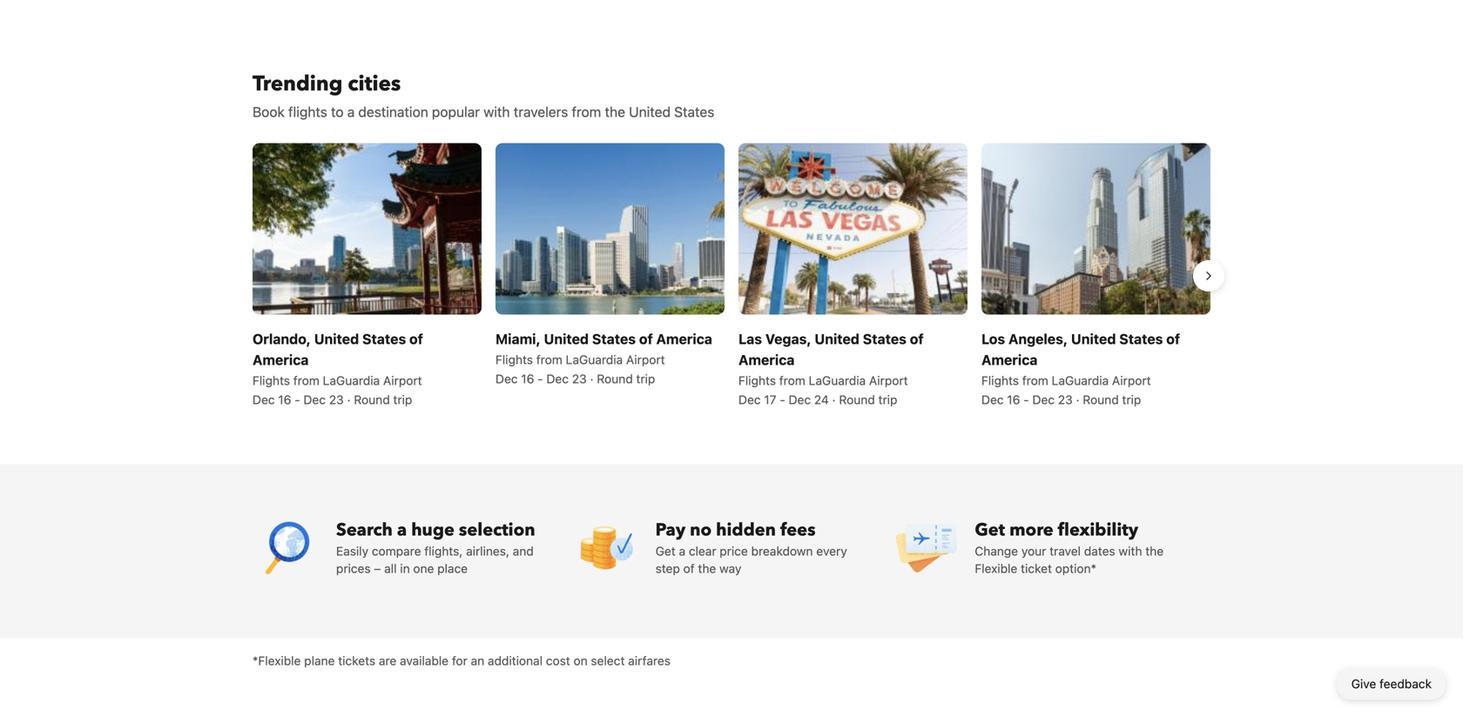Task type: describe. For each thing, give the bounding box(es) containing it.
*flexible plane tickets are available for an additional cost on select airfares
[[253, 654, 671, 669]]

region containing orlando, united states of america
[[239, 136, 1225, 416]]

cities
[[348, 69, 401, 98]]

trending
[[253, 69, 343, 98]]

america inside las vegas, united states of america flights from laguardia airport dec 17 - dec 24 · round trip
[[739, 352, 795, 368]]

- inside los angeles, united states of america flights from laguardia airport dec 16 - dec 23 · round trip
[[1024, 393, 1029, 407]]

of inside las vegas, united states of america flights from laguardia airport dec 17 - dec 24 · round trip
[[910, 331, 924, 348]]

· inside orlando, united states of america flights from laguardia airport dec 16 - dec 23 · round trip
[[347, 393, 351, 407]]

trip inside orlando, united states of america flights from laguardia airport dec 16 - dec 23 · round trip
[[393, 393, 412, 407]]

a for pay
[[679, 544, 686, 559]]

los angeles, united states of america flights from laguardia airport dec 16 - dec 23 · round trip
[[982, 331, 1180, 407]]

compare
[[372, 544, 421, 559]]

option*
[[1055, 562, 1097, 576]]

las vegas, united states of america image
[[739, 143, 968, 315]]

miami, united states of america image
[[496, 143, 725, 315]]

16 for miami, united states of america
[[521, 372, 534, 386]]

search a huge selection easily compare flights, airlines, and prices – all in one place
[[336, 519, 535, 576]]

round inside orlando, united states of america flights from laguardia airport dec 16 - dec 23 · round trip
[[354, 393, 390, 407]]

flexible
[[975, 562, 1018, 576]]

give feedback button
[[1338, 669, 1446, 700]]

the inside trending cities book flights to a destination popular with travelers from the united states
[[605, 103, 625, 120]]

ticket
[[1021, 562, 1052, 576]]

and
[[513, 544, 534, 559]]

with inside trending cities book flights to a destination popular with travelers from the united states
[[484, 103, 510, 120]]

the inside pay no hidden fees get a clear price breakdown every step of the way
[[698, 562, 716, 576]]

trip inside las vegas, united states of america flights from laguardia airport dec 17 - dec 24 · round trip
[[879, 393, 898, 407]]

america inside orlando, united states of america flights from laguardia airport dec 16 - dec 23 · round trip
[[253, 352, 309, 368]]

selection
[[459, 519, 535, 543]]

orlando, united states of america image
[[253, 143, 482, 315]]

in
[[400, 562, 410, 576]]

orlando,
[[253, 331, 311, 348]]

get inside the get more flexibility change your travel dates with the flexible ticket option*
[[975, 519, 1005, 543]]

breakdown
[[751, 544, 813, 559]]

dates
[[1084, 544, 1116, 559]]

clear
[[689, 544, 717, 559]]

pay
[[656, 519, 686, 543]]

orlando, united states of america flights from laguardia airport dec 16 - dec 23 · round trip
[[253, 331, 423, 407]]

all
[[384, 562, 397, 576]]

of inside pay no hidden fees get a clear price breakdown every step of the way
[[683, 562, 695, 576]]

easily
[[336, 544, 369, 559]]

of inside miami, united states of america flights from laguardia airport dec 16 - dec 23 · round trip
[[639, 331, 653, 348]]

laguardia inside los angeles, united states of america flights from laguardia airport dec 16 - dec 23 · round trip
[[1052, 374, 1109, 388]]

airport inside las vegas, united states of america flights from laguardia airport dec 17 - dec 24 · round trip
[[869, 374, 908, 388]]

· inside las vegas, united states of america flights from laguardia airport dec 17 - dec 24 · round trip
[[832, 393, 836, 407]]

from inside las vegas, united states of america flights from laguardia airport dec 17 - dec 24 · round trip
[[779, 374, 806, 388]]

states inside trending cities book flights to a destination popular with travelers from the united states
[[674, 103, 715, 120]]

popular
[[432, 103, 480, 120]]

give feedback
[[1352, 677, 1432, 692]]

step
[[656, 562, 680, 576]]

travelers
[[514, 103, 568, 120]]

· inside miami, united states of america flights from laguardia airport dec 16 - dec 23 · round trip
[[590, 372, 594, 386]]

los
[[982, 331, 1005, 348]]

airport inside los angeles, united states of america flights from laguardia airport dec 16 - dec 23 · round trip
[[1112, 374, 1151, 388]]

16 inside los angeles, united states of america flights from laguardia airport dec 16 - dec 23 · round trip
[[1007, 393, 1020, 407]]

on
[[574, 654, 588, 669]]

travel
[[1050, 544, 1081, 559]]

get more flexibility change your travel dates with the flexible ticket option*
[[975, 519, 1164, 576]]

airfares
[[628, 654, 671, 669]]

airport inside orlando, united states of america flights from laguardia airport dec 16 - dec 23 · round trip
[[383, 374, 422, 388]]

america inside los angeles, united states of america flights from laguardia airport dec 16 - dec 23 · round trip
[[982, 352, 1038, 368]]

flights inside los angeles, united states of america flights from laguardia airport dec 16 - dec 23 · round trip
[[982, 374, 1019, 388]]

flights inside las vegas, united states of america flights from laguardia airport dec 17 - dec 24 · round trip
[[739, 374, 776, 388]]

destination
[[358, 103, 428, 120]]

plane
[[304, 654, 335, 669]]

additional
[[488, 654, 543, 669]]

price
[[720, 544, 748, 559]]

fees
[[780, 519, 816, 543]]

book
[[253, 103, 285, 120]]

from inside los angeles, united states of america flights from laguardia airport dec 16 - dec 23 · round trip
[[1022, 374, 1049, 388]]

for
[[452, 654, 468, 669]]

cost
[[546, 654, 570, 669]]

to
[[331, 103, 344, 120]]

your
[[1022, 544, 1046, 559]]

round inside las vegas, united states of america flights from laguardia airport dec 17 - dec 24 · round trip
[[839, 393, 875, 407]]



Task type: locate. For each thing, give the bounding box(es) containing it.
16 down miami,
[[521, 372, 534, 386]]

laguardia inside miami, united states of america flights from laguardia airport dec 16 - dec 23 · round trip
[[566, 353, 623, 367]]

flexibility
[[1058, 519, 1138, 543]]

hidden
[[716, 519, 776, 543]]

from down vegas,
[[779, 374, 806, 388]]

23 inside miami, united states of america flights from laguardia airport dec 16 - dec 23 · round trip
[[572, 372, 587, 386]]

1 horizontal spatial the
[[698, 562, 716, 576]]

2 horizontal spatial 23
[[1058, 393, 1073, 407]]

23 for miami,
[[572, 372, 587, 386]]

-
[[538, 372, 543, 386], [295, 393, 300, 407], [780, 393, 785, 407], [1024, 393, 1029, 407]]

states
[[674, 103, 715, 120], [362, 331, 406, 348], [592, 331, 636, 348], [863, 331, 907, 348], [1120, 331, 1163, 348]]

· inside los angeles, united states of america flights from laguardia airport dec 16 - dec 23 · round trip
[[1076, 393, 1080, 407]]

with inside the get more flexibility change your travel dates with the flexible ticket option*
[[1119, 544, 1142, 559]]

tickets
[[338, 654, 376, 669]]

0 horizontal spatial get
[[656, 544, 676, 559]]

from inside trending cities book flights to a destination popular with travelers from the united states
[[572, 103, 601, 120]]

airport inside miami, united states of america flights from laguardia airport dec 16 - dec 23 · round trip
[[626, 353, 665, 367]]

–
[[374, 562, 381, 576]]

states inside los angeles, united states of america flights from laguardia airport dec 16 - dec 23 · round trip
[[1120, 331, 1163, 348]]

1 horizontal spatial 16
[[521, 372, 534, 386]]

- down miami,
[[538, 372, 543, 386]]

united
[[629, 103, 671, 120], [314, 331, 359, 348], [544, 331, 589, 348], [815, 331, 860, 348], [1071, 331, 1116, 348]]

17
[[764, 393, 777, 407]]

23 inside los angeles, united states of america flights from laguardia airport dec 16 - dec 23 · round trip
[[1058, 393, 1073, 407]]

flights down miami,
[[496, 353, 533, 367]]

flights inside orlando, united states of america flights from laguardia airport dec 16 - dec 23 · round trip
[[253, 374, 290, 388]]

23
[[572, 372, 587, 386], [329, 393, 344, 407], [1058, 393, 1073, 407]]

united inside miami, united states of america flights from laguardia airport dec 16 - dec 23 · round trip
[[544, 331, 589, 348]]

from inside orlando, united states of america flights from laguardia airport dec 16 - dec 23 · round trip
[[293, 374, 320, 388]]

from down miami,
[[536, 353, 563, 367]]

a right the to
[[347, 103, 355, 120]]

from inside miami, united states of america flights from laguardia airport dec 16 - dec 23 · round trip
[[536, 353, 563, 367]]

states inside orlando, united states of america flights from laguardia airport dec 16 - dec 23 · round trip
[[362, 331, 406, 348]]

miami,
[[496, 331, 541, 348]]

states inside las vegas, united states of america flights from laguardia airport dec 17 - dec 24 · round trip
[[863, 331, 907, 348]]

laguardia inside orlando, united states of america flights from laguardia airport dec 16 - dec 23 · round trip
[[323, 374, 380, 388]]

flights
[[496, 353, 533, 367], [253, 374, 290, 388], [739, 374, 776, 388], [982, 374, 1019, 388]]

huge
[[411, 519, 455, 543]]

select
[[591, 654, 625, 669]]

america down los
[[982, 352, 1038, 368]]

united inside los angeles, united states of america flights from laguardia airport dec 16 - dec 23 · round trip
[[1071, 331, 1116, 348]]

a for trending
[[347, 103, 355, 120]]

united inside trending cities book flights to a destination popular with travelers from the united states
[[629, 103, 671, 120]]

get
[[975, 519, 1005, 543], [656, 544, 676, 559]]

laguardia
[[566, 353, 623, 367], [323, 374, 380, 388], [809, 374, 866, 388], [1052, 374, 1109, 388]]

get up the step
[[656, 544, 676, 559]]

2 vertical spatial a
[[679, 544, 686, 559]]

1 horizontal spatial get
[[975, 519, 1005, 543]]

0 vertical spatial get
[[975, 519, 1005, 543]]

2 horizontal spatial the
[[1146, 544, 1164, 559]]

a inside pay no hidden fees get a clear price breakdown every step of the way
[[679, 544, 686, 559]]

a inside trending cities book flights to a destination popular with travelers from the united states
[[347, 103, 355, 120]]

*flexible
[[253, 654, 301, 669]]

- inside orlando, united states of america flights from laguardia airport dec 16 - dec 23 · round trip
[[295, 393, 300, 407]]

the
[[605, 103, 625, 120], [1146, 544, 1164, 559], [698, 562, 716, 576]]

a left clear
[[679, 544, 686, 559]]

a inside search a huge selection easily compare flights, airlines, and prices – all in one place
[[397, 519, 407, 543]]

prices
[[336, 562, 371, 576]]

change
[[975, 544, 1018, 559]]

1 vertical spatial the
[[1146, 544, 1164, 559]]

america left las
[[656, 331, 712, 348]]

flights inside miami, united states of america flights from laguardia airport dec 16 - dec 23 · round trip
[[496, 353, 533, 367]]

1 horizontal spatial a
[[397, 519, 407, 543]]

16 for orlando, united states of america
[[278, 393, 291, 407]]

an
[[471, 654, 484, 669]]

are
[[379, 654, 397, 669]]

laguardia inside las vegas, united states of america flights from laguardia airport dec 17 - dec 24 · round trip
[[809, 374, 866, 388]]

angeles,
[[1009, 331, 1068, 348]]

·
[[590, 372, 594, 386], [347, 393, 351, 407], [832, 393, 836, 407], [1076, 393, 1080, 407]]

vegas,
[[766, 331, 811, 348]]

the down clear
[[698, 562, 716, 576]]

from down angeles,
[[1022, 374, 1049, 388]]

2 horizontal spatial a
[[679, 544, 686, 559]]

airlines,
[[466, 544, 510, 559]]

las
[[739, 331, 762, 348]]

from down orlando, at the left of page
[[293, 374, 320, 388]]

get up change
[[975, 519, 1005, 543]]

dec
[[496, 372, 518, 386], [547, 372, 569, 386], [253, 393, 275, 407], [304, 393, 326, 407], [739, 393, 761, 407], [789, 393, 811, 407], [982, 393, 1004, 407], [1033, 393, 1055, 407]]

america down las
[[739, 352, 795, 368]]

16 inside orlando, united states of america flights from laguardia airport dec 16 - dec 23 · round trip
[[278, 393, 291, 407]]

united inside orlando, united states of america flights from laguardia airport dec 16 - dec 23 · round trip
[[314, 331, 359, 348]]

one
[[413, 562, 434, 576]]

16 down angeles,
[[1007, 393, 1020, 407]]

of inside orlando, united states of america flights from laguardia airport dec 16 - dec 23 · round trip
[[409, 331, 423, 348]]

a up compare
[[397, 519, 407, 543]]

round inside miami, united states of america flights from laguardia airport dec 16 - dec 23 · round trip
[[597, 372, 633, 386]]

of inside los angeles, united states of america flights from laguardia airport dec 16 - dec 23 · round trip
[[1167, 331, 1180, 348]]

more
[[1010, 519, 1054, 543]]

- right 17
[[780, 393, 785, 407]]

las vegas, united states of america flights from laguardia airport dec 17 - dec 24 · round trip
[[739, 331, 924, 407]]

a
[[347, 103, 355, 120], [397, 519, 407, 543], [679, 544, 686, 559]]

round inside los angeles, united states of america flights from laguardia airport dec 16 - dec 23 · round trip
[[1083, 393, 1119, 407]]

flights down orlando, at the left of page
[[253, 374, 290, 388]]

0 horizontal spatial 23
[[329, 393, 344, 407]]

miami, united states of america flights from laguardia airport dec 16 - dec 23 · round trip
[[496, 331, 712, 386]]

1 vertical spatial get
[[656, 544, 676, 559]]

trip inside miami, united states of america flights from laguardia airport dec 16 - dec 23 · round trip
[[636, 372, 655, 386]]

way
[[720, 562, 742, 576]]

los angeles, united states of america image
[[982, 143, 1211, 315]]

with right dates
[[1119, 544, 1142, 559]]

1 vertical spatial with
[[1119, 544, 1142, 559]]

flights,
[[424, 544, 463, 559]]

with
[[484, 103, 510, 120], [1119, 544, 1142, 559]]

1 vertical spatial a
[[397, 519, 407, 543]]

trip inside los angeles, united states of america flights from laguardia airport dec 16 - dec 23 · round trip
[[1122, 393, 1141, 407]]

the right dates
[[1146, 544, 1164, 559]]

2 vertical spatial the
[[698, 562, 716, 576]]

flights up 17
[[739, 374, 776, 388]]

from
[[572, 103, 601, 120], [536, 353, 563, 367], [293, 374, 320, 388], [779, 374, 806, 388], [1022, 374, 1049, 388]]

0 horizontal spatial the
[[605, 103, 625, 120]]

1 horizontal spatial 23
[[572, 372, 587, 386]]

region
[[239, 136, 1225, 416]]

america down orlando, at the left of page
[[253, 352, 309, 368]]

23 inside orlando, united states of america flights from laguardia airport dec 16 - dec 23 · round trip
[[329, 393, 344, 407]]

1 horizontal spatial with
[[1119, 544, 1142, 559]]

no
[[690, 519, 712, 543]]

available
[[400, 654, 449, 669]]

- inside miami, united states of america flights from laguardia airport dec 16 - dec 23 · round trip
[[538, 372, 543, 386]]

round
[[597, 372, 633, 386], [354, 393, 390, 407], [839, 393, 875, 407], [1083, 393, 1119, 407]]

trending cities book flights to a destination popular with travelers from the united states
[[253, 69, 715, 120]]

with right popular
[[484, 103, 510, 120]]

pay no hidden fees get a clear price breakdown every step of the way
[[656, 519, 847, 576]]

airport
[[626, 353, 665, 367], [383, 374, 422, 388], [869, 374, 908, 388], [1112, 374, 1151, 388]]

0 horizontal spatial a
[[347, 103, 355, 120]]

0 horizontal spatial with
[[484, 103, 510, 120]]

america inside miami, united states of america flights from laguardia airport dec 16 - dec 23 · round trip
[[656, 331, 712, 348]]

16 down orlando, at the left of page
[[278, 393, 291, 407]]

- inside las vegas, united states of america flights from laguardia airport dec 17 - dec 24 · round trip
[[780, 393, 785, 407]]

0 vertical spatial with
[[484, 103, 510, 120]]

trip
[[636, 372, 655, 386], [393, 393, 412, 407], [879, 393, 898, 407], [1122, 393, 1141, 407]]

flights
[[288, 103, 327, 120]]

- down angeles,
[[1024, 393, 1029, 407]]

- down orlando, at the left of page
[[295, 393, 300, 407]]

search
[[336, 519, 393, 543]]

from right travelers
[[572, 103, 601, 120]]

feedback
[[1380, 677, 1432, 692]]

0 horizontal spatial 16
[[278, 393, 291, 407]]

give
[[1352, 677, 1377, 692]]

0 vertical spatial the
[[605, 103, 625, 120]]

2 horizontal spatial 16
[[1007, 393, 1020, 407]]

flights down los
[[982, 374, 1019, 388]]

america
[[656, 331, 712, 348], [253, 352, 309, 368], [739, 352, 795, 368], [982, 352, 1038, 368]]

of
[[409, 331, 423, 348], [639, 331, 653, 348], [910, 331, 924, 348], [1167, 331, 1180, 348], [683, 562, 695, 576]]

get inside pay no hidden fees get a clear price breakdown every step of the way
[[656, 544, 676, 559]]

16
[[521, 372, 534, 386], [278, 393, 291, 407], [1007, 393, 1020, 407]]

16 inside miami, united states of america flights from laguardia airport dec 16 - dec 23 · round trip
[[521, 372, 534, 386]]

23 for orlando,
[[329, 393, 344, 407]]

place
[[437, 562, 468, 576]]

the right travelers
[[605, 103, 625, 120]]

the inside the get more flexibility change your travel dates with the flexible ticket option*
[[1146, 544, 1164, 559]]

states inside miami, united states of america flights from laguardia airport dec 16 - dec 23 · round trip
[[592, 331, 636, 348]]

24
[[814, 393, 829, 407]]

every
[[816, 544, 847, 559]]

0 vertical spatial a
[[347, 103, 355, 120]]

united inside las vegas, united states of america flights from laguardia airport dec 17 - dec 24 · round trip
[[815, 331, 860, 348]]



Task type: vqa. For each thing, say whether or not it's contained in the screenshot.
'One-'
no



